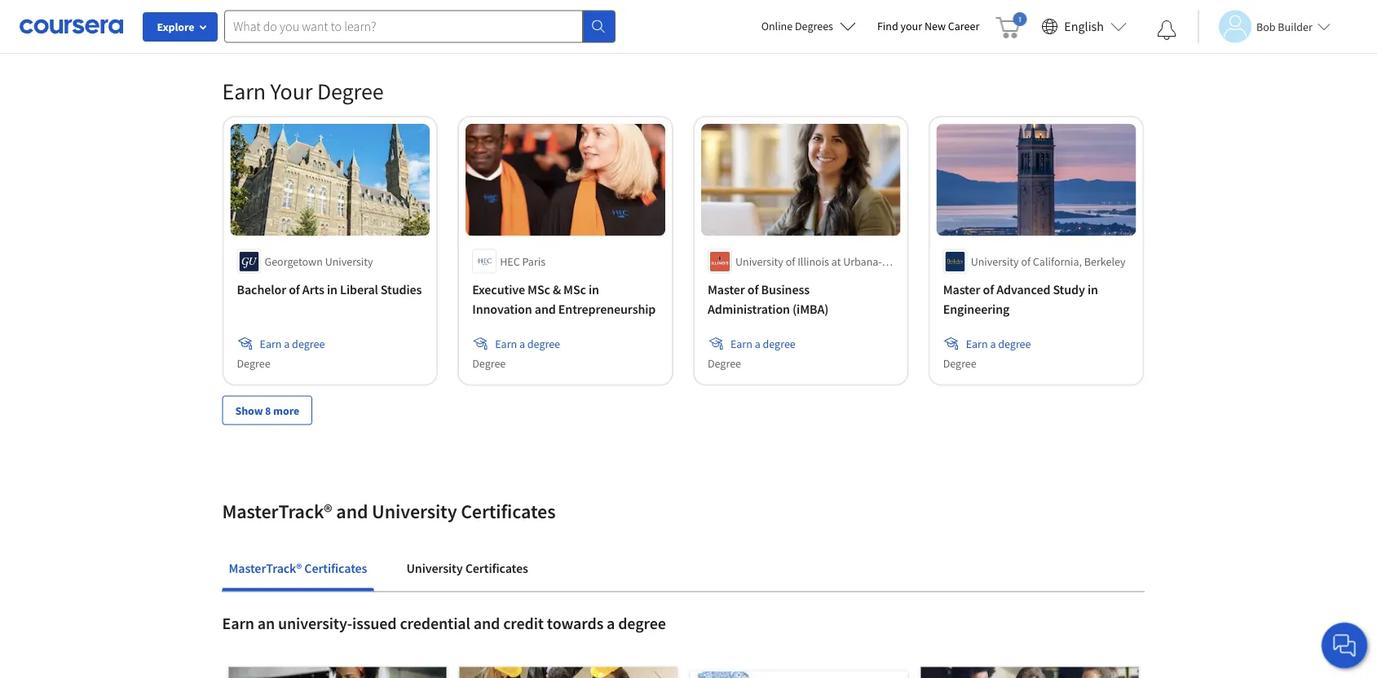 Task type: vqa. For each thing, say whether or not it's contained in the screenshot.
Paris on the left of the page
yes



Task type: describe. For each thing, give the bounding box(es) containing it.
a right towards at the left bottom of page
[[607, 614, 615, 634]]

degree right your
[[317, 77, 384, 106]]

mastertrack® certificates button
[[222, 549, 374, 589]]

california,
[[1033, 254, 1082, 269]]

university of california, berkeley
[[971, 254, 1126, 269]]

certificates for university certificates
[[466, 561, 528, 577]]

pontificia universidad católica de chile image
[[690, 672, 908, 679]]

online degrees
[[762, 19, 834, 33]]

1 university of michigan image from the left
[[460, 668, 677, 679]]

studies
[[381, 282, 422, 298]]

university for university certificates
[[407, 561, 463, 577]]

in for master
[[1088, 282, 1099, 298]]

earn for executive msc & msc in innovation and entrepreneurship
[[495, 337, 517, 351]]

paris
[[522, 254, 546, 269]]

1 vertical spatial and
[[336, 500, 368, 524]]

english button
[[1035, 0, 1134, 53]]

bob
[[1257, 19, 1276, 34]]

university up university certificates button
[[372, 500, 457, 524]]

mastertrack® certificates
[[229, 561, 367, 577]]

study
[[1053, 282, 1086, 298]]

degree for business
[[763, 337, 796, 351]]

a for arts
[[284, 337, 290, 351]]

university for university of illinois at urbana- champaign
[[736, 254, 784, 269]]

of for california,
[[1022, 254, 1031, 269]]

What do you want to learn? text field
[[224, 10, 583, 43]]

online
[[762, 19, 793, 33]]

your
[[270, 77, 313, 106]]

earn a degree for &
[[495, 337, 560, 351]]

show
[[235, 403, 263, 418]]

business
[[761, 282, 810, 298]]

in for executive
[[589, 282, 599, 298]]

find
[[878, 19, 899, 33]]

innovation
[[472, 302, 532, 318]]

earn for bachelor of arts in liberal studies
[[260, 337, 282, 351]]

degree right towards at the left bottom of page
[[618, 614, 666, 634]]

credit
[[503, 614, 544, 634]]

english
[[1065, 18, 1104, 35]]

8
[[265, 403, 271, 418]]

a for advanced
[[991, 337, 996, 351]]

degree for executive msc & msc in innovation and entrepreneurship
[[472, 356, 506, 371]]

hec paris
[[500, 254, 546, 269]]

of for advanced
[[983, 282, 994, 298]]

illinois
[[798, 254, 830, 269]]

bob builder
[[1257, 19, 1313, 34]]

georgetown university
[[265, 254, 373, 269]]

university-
[[278, 614, 352, 634]]

liberal
[[340, 282, 378, 298]]

mastertrack® and university certificates
[[222, 500, 556, 524]]

of for business
[[748, 282, 759, 298]]

certificates for mastertrack® certificates
[[304, 561, 367, 577]]

an
[[258, 614, 275, 634]]

earn your degree collection element
[[212, 51, 1155, 452]]

urbana-
[[844, 254, 882, 269]]

degree for arts
[[292, 337, 325, 351]]

earn left an
[[222, 614, 254, 634]]

administration
[[708, 302, 790, 318]]

master of business administration (imba)
[[708, 282, 829, 318]]

issued
[[352, 614, 397, 634]]

chat with us image
[[1332, 633, 1358, 659]]

degree for &
[[528, 337, 560, 351]]

a for business
[[755, 337, 761, 351]]

degree for bachelor of arts in liberal studies
[[237, 356, 270, 371]]

and inside executive msc & msc in innovation and entrepreneurship
[[535, 302, 556, 318]]

of for illinois
[[786, 254, 796, 269]]

certificates up university certificates button
[[461, 500, 556, 524]]

executive
[[472, 282, 525, 298]]

bachelor of arts in liberal studies link
[[237, 280, 424, 300]]



Task type: locate. For each thing, give the bounding box(es) containing it.
master for master of advanced study in engineering
[[943, 282, 981, 298]]

1 master from the left
[[708, 282, 745, 298]]

mastertrack® inside mastertrack® certificates button
[[229, 561, 302, 577]]

earn a degree for arts
[[260, 337, 325, 351]]

1 horizontal spatial in
[[589, 282, 599, 298]]

of for arts
[[289, 282, 300, 298]]

executive msc & msc in innovation and entrepreneurship
[[472, 282, 656, 318]]

degree up show
[[237, 356, 270, 371]]

2 earn a degree from the left
[[495, 337, 560, 351]]

entrepreneurship
[[559, 302, 656, 318]]

in inside executive msc & msc in innovation and entrepreneurship
[[589, 282, 599, 298]]

earn down administration
[[731, 337, 753, 351]]

master up engineering
[[943, 282, 981, 298]]

degree down executive msc & msc in innovation and entrepreneurship
[[528, 337, 560, 351]]

university certificates
[[407, 561, 528, 577]]

find your new career link
[[869, 16, 988, 37]]

bachelor
[[237, 282, 286, 298]]

degree
[[317, 77, 384, 106], [237, 356, 270, 371], [472, 356, 506, 371], [708, 356, 741, 371], [943, 356, 977, 371]]

0 horizontal spatial in
[[327, 282, 338, 298]]

0 horizontal spatial msc
[[528, 282, 550, 298]]

2 university of michigan image from the left
[[921, 668, 1139, 679]]

and up mastertrack® certificates
[[336, 500, 368, 524]]

and
[[535, 302, 556, 318], [336, 500, 368, 524], [474, 614, 500, 634]]

explore
[[157, 20, 195, 34]]

university inside university certificates button
[[407, 561, 463, 577]]

mastertrack®
[[222, 500, 333, 524], [229, 561, 302, 577]]

certificates
[[461, 500, 556, 524], [304, 561, 367, 577], [466, 561, 528, 577]]

mastertrack® up mastertrack® certificates
[[222, 500, 333, 524]]

msc
[[528, 282, 550, 298], [564, 282, 586, 298]]

earn down innovation
[[495, 337, 517, 351]]

mastertrack® for mastertrack® certificates
[[229, 561, 302, 577]]

master of advanced study in engineering
[[943, 282, 1099, 318]]

a
[[284, 337, 290, 351], [520, 337, 525, 351], [755, 337, 761, 351], [991, 337, 996, 351], [607, 614, 615, 634]]

coursera image
[[20, 13, 123, 39]]

of up administration
[[748, 282, 759, 298]]

builder
[[1278, 19, 1313, 34]]

hec
[[500, 254, 520, 269]]

0 horizontal spatial and
[[336, 500, 368, 524]]

advanced
[[997, 282, 1051, 298]]

show 8 more button
[[222, 396, 313, 425]]

1 horizontal spatial master
[[943, 282, 981, 298]]

towards
[[547, 614, 604, 634]]

online degrees button
[[748, 8, 869, 44]]

1 horizontal spatial and
[[474, 614, 500, 634]]

degree for advanced
[[999, 337, 1031, 351]]

master
[[708, 282, 745, 298], [943, 282, 981, 298]]

of left illinois
[[786, 254, 796, 269]]

1 horizontal spatial msc
[[564, 282, 586, 298]]

degree down innovation
[[472, 356, 506, 371]]

2 vertical spatial and
[[474, 614, 500, 634]]

a down administration
[[755, 337, 761, 351]]

&
[[553, 282, 561, 298]]

4 earn a degree from the left
[[966, 337, 1031, 351]]

0 horizontal spatial university of michigan image
[[460, 668, 677, 679]]

earn your degree
[[222, 77, 384, 106]]

in up entrepreneurship
[[589, 282, 599, 298]]

earn an university-issued credential and credit towards a degree
[[222, 614, 666, 634]]

of inside master of advanced study in engineering
[[983, 282, 994, 298]]

certificates up credit
[[466, 561, 528, 577]]

msc left &
[[528, 282, 550, 298]]

1 msc from the left
[[528, 282, 550, 298]]

arts
[[302, 282, 325, 298]]

explore button
[[143, 12, 218, 42]]

degree down master of business administration (imba)
[[763, 337, 796, 351]]

2 master from the left
[[943, 282, 981, 298]]

earn for master of business administration (imba)
[[731, 337, 753, 351]]

degree down engineering
[[943, 356, 977, 371]]

universidad de los andes image
[[229, 668, 447, 679]]

of
[[786, 254, 796, 269], [1022, 254, 1031, 269], [289, 282, 300, 298], [748, 282, 759, 298], [983, 282, 994, 298]]

and down &
[[535, 302, 556, 318]]

degree for master of advanced study in engineering
[[943, 356, 977, 371]]

3 in from the left
[[1088, 282, 1099, 298]]

3 earn a degree from the left
[[731, 337, 796, 351]]

2 horizontal spatial in
[[1088, 282, 1099, 298]]

master inside master of advanced study in engineering
[[943, 282, 981, 298]]

degrees
[[795, 19, 834, 33]]

a down engineering
[[991, 337, 996, 351]]

master of advanced study in engineering link
[[943, 280, 1130, 319]]

mastertrack® for mastertrack® and university certificates
[[222, 500, 333, 524]]

1 vertical spatial mastertrack®
[[229, 561, 302, 577]]

certificates up university- on the bottom of the page
[[304, 561, 367, 577]]

(imba)
[[793, 302, 829, 318]]

master up administration
[[708, 282, 745, 298]]

career
[[948, 19, 980, 33]]

0 horizontal spatial master
[[708, 282, 745, 298]]

a for &
[[520, 337, 525, 351]]

show notifications image
[[1157, 20, 1177, 40]]

university of illinois at urbana- champaign
[[736, 254, 882, 285]]

1 horizontal spatial university of michigan image
[[921, 668, 1139, 679]]

2 in from the left
[[589, 282, 599, 298]]

university of michigan image
[[460, 668, 677, 679], [921, 668, 1139, 679]]

of up the advanced
[[1022, 254, 1031, 269]]

at
[[832, 254, 841, 269]]

bob builder button
[[1198, 10, 1331, 43]]

in
[[327, 282, 338, 298], [589, 282, 599, 298], [1088, 282, 1099, 298]]

0 vertical spatial and
[[535, 302, 556, 318]]

find your new career
[[878, 19, 980, 33]]

degree
[[292, 337, 325, 351], [528, 337, 560, 351], [763, 337, 796, 351], [999, 337, 1031, 351], [618, 614, 666, 634]]

university
[[325, 254, 373, 269], [736, 254, 784, 269], [971, 254, 1019, 269], [372, 500, 457, 524], [407, 561, 463, 577]]

of inside university of illinois at urbana- champaign
[[786, 254, 796, 269]]

of left arts on the left of page
[[289, 282, 300, 298]]

degree down master of advanced study in engineering
[[999, 337, 1031, 351]]

your
[[901, 19, 923, 33]]

university for university of california, berkeley
[[971, 254, 1019, 269]]

earn down bachelor
[[260, 337, 282, 351]]

university inside university of illinois at urbana- champaign
[[736, 254, 784, 269]]

msc right &
[[564, 282, 586, 298]]

earn a degree down administration
[[731, 337, 796, 351]]

university up champaign
[[736, 254, 784, 269]]

None search field
[[224, 10, 616, 43]]

related certificate program recommendations tab list
[[222, 549, 1145, 592]]

earn left your
[[222, 77, 266, 106]]

earn a degree down innovation
[[495, 337, 560, 351]]

earn a degree for advanced
[[966, 337, 1031, 351]]

in right arts on the left of page
[[327, 282, 338, 298]]

earn a degree down engineering
[[966, 337, 1031, 351]]

of up engineering
[[983, 282, 994, 298]]

degree down arts on the left of page
[[292, 337, 325, 351]]

2 msc from the left
[[564, 282, 586, 298]]

list
[[222, 18, 1145, 36]]

2 horizontal spatial and
[[535, 302, 556, 318]]

a down bachelor
[[284, 337, 290, 351]]

in inside master of advanced study in engineering
[[1088, 282, 1099, 298]]

earn a degree for business
[[731, 337, 796, 351]]

in right the study in the top right of the page
[[1088, 282, 1099, 298]]

1 in from the left
[[327, 282, 338, 298]]

university up 'liberal' on the left top of page
[[325, 254, 373, 269]]

champaign
[[736, 271, 790, 285]]

and left credit
[[474, 614, 500, 634]]

earn a degree down arts on the left of page
[[260, 337, 325, 351]]

earn
[[222, 77, 266, 106], [260, 337, 282, 351], [495, 337, 517, 351], [731, 337, 753, 351], [966, 337, 988, 351], [222, 614, 254, 634]]

of inside master of business administration (imba)
[[748, 282, 759, 298]]

university up the advanced
[[971, 254, 1019, 269]]

executive msc & msc in innovation and entrepreneurship link
[[472, 280, 659, 319]]

engineering
[[943, 302, 1010, 318]]

mastertrack® up an
[[229, 561, 302, 577]]

1 earn a degree from the left
[[260, 337, 325, 351]]

degree down administration
[[708, 356, 741, 371]]

master inside master of business administration (imba)
[[708, 282, 745, 298]]

university certificates button
[[400, 549, 535, 589]]

new
[[925, 19, 946, 33]]

more
[[273, 403, 299, 418]]

georgetown
[[265, 254, 323, 269]]

a down innovation
[[520, 337, 525, 351]]

credential
[[400, 614, 471, 634]]

berkeley
[[1085, 254, 1126, 269]]

earn down engineering
[[966, 337, 988, 351]]

show 8 more
[[235, 403, 299, 418]]

master for master of business administration (imba)
[[708, 282, 745, 298]]

bachelor of arts in liberal studies
[[237, 282, 422, 298]]

university up credential
[[407, 561, 463, 577]]

master of business administration (imba) link
[[708, 280, 895, 319]]

earn a degree
[[260, 337, 325, 351], [495, 337, 560, 351], [731, 337, 796, 351], [966, 337, 1031, 351]]

0 vertical spatial mastertrack®
[[222, 500, 333, 524]]

earn for master of advanced study in engineering
[[966, 337, 988, 351]]

degree for master of business administration (imba)
[[708, 356, 741, 371]]

shopping cart: 1 item image
[[996, 12, 1027, 38]]



